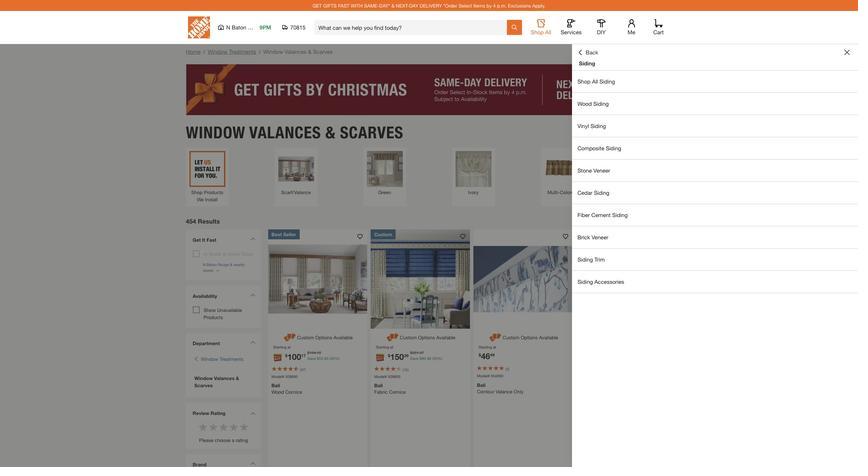 Task type: describe. For each thing, give the bounding box(es) containing it.
siding down back button
[[579, 60, 595, 66]]

$ 231 . 37 save $ 80 . 98 ( 35 %)
[[410, 351, 442, 361]]

get
[[193, 237, 201, 243]]

stock
[[209, 251, 221, 257]]

rating
[[211, 410, 226, 416]]

454 results
[[186, 217, 220, 225]]

show unavailable products link
[[204, 307, 242, 320]]

save for 100
[[308, 356, 316, 361]]

review rating
[[193, 410, 226, 416]]

shop products we install
[[191, 189, 223, 202]]

composite
[[578, 145, 605, 151]]

all for shop all
[[546, 29, 552, 35]]

2 star symbol image from the left
[[229, 422, 239, 432]]

best
[[272, 231, 282, 237]]

0 vertical spatial scarves
[[313, 48, 333, 55]]

please
[[199, 437, 214, 443]]

fiber
[[578, 212, 590, 218]]

$ right the 39 on the bottom of page
[[410, 351, 412, 355]]

siding left by: in the top right of the page
[[613, 212, 628, 218]]

the home depot logo image
[[188, 16, 210, 38]]

custom options available for 100
[[297, 335, 353, 340]]

$ inside $ 150 39
[[388, 353, 390, 358]]

model# 509893
[[374, 374, 401, 379]]

3 more options icon image from the left
[[488, 332, 503, 343]]

46
[[481, 352, 490, 361]]

stone veneer link
[[572, 160, 858, 182]]

colored
[[560, 189, 577, 195]]

store
[[228, 251, 240, 257]]

please choose a rating
[[199, 437, 248, 443]]

starting at for 100
[[273, 345, 291, 349]]

starting for 150
[[376, 345, 389, 349]]

only
[[514, 389, 524, 395]]

brick veneer link
[[572, 227, 858, 248]]

scarves inside window valances & scarves
[[194, 383, 213, 388]]

0 vertical spatial treatments
[[229, 48, 256, 55]]

fabric cornice image
[[371, 229, 470, 329]]

$ inside 'starting at $ 46 49'
[[479, 353, 481, 358]]

fast
[[207, 237, 216, 243]]

1 star symbol image from the left
[[218, 422, 229, 432]]

ivory link
[[456, 151, 492, 196]]

starting inside 'starting at $ 46 49'
[[479, 345, 492, 349]]

department
[[193, 340, 220, 346]]

green image
[[367, 151, 403, 187]]

( for bali wood cornice
[[300, 368, 301, 372]]

siding left trim
[[578, 256, 593, 263]]

$ down 10
[[317, 356, 319, 361]]

options for 150
[[418, 335, 435, 340]]

$ 100 17
[[285, 352, 306, 362]]

sponsored banner image
[[186, 64, 673, 115]]

we
[[197, 197, 204, 202]]

scarf/valance link
[[278, 151, 314, 196]]

siding trim link
[[572, 249, 858, 271]]

98
[[427, 356, 431, 361]]

seller
[[283, 231, 296, 237]]

( 16 )
[[403, 368, 409, 372]]

show unavailable products
[[204, 307, 242, 320]]

vinyl
[[578, 123, 589, 129]]

availability link
[[189, 289, 258, 305]]

in
[[204, 251, 208, 257]]

bali contour valance only
[[477, 382, 524, 395]]

( 97 )
[[300, 368, 306, 372]]

drawer close image
[[845, 50, 850, 55]]

shop all
[[531, 29, 552, 35]]

unavailable
[[217, 307, 242, 313]]

sort
[[618, 216, 627, 222]]

contour valance only image
[[474, 229, 573, 329]]

70815
[[290, 24, 306, 30]]

at inside 'starting at $ 46 49'
[[493, 345, 496, 349]]

100
[[288, 352, 301, 362]]

& inside window valances & scarves
[[236, 375, 239, 381]]

home
[[186, 48, 201, 55]]

1 star symbol image from the left
[[198, 422, 208, 432]]

2 horizontal spatial model#
[[477, 374, 490, 378]]

services button
[[560, 19, 582, 36]]

at up 150
[[390, 345, 394, 349]]

bali fabric cornice
[[374, 383, 406, 395]]

at up 100
[[288, 345, 291, 349]]

35 for 100
[[331, 356, 335, 361]]

it
[[202, 237, 205, 243]]

with
[[351, 3, 363, 8]]

cedar
[[578, 190, 593, 196]]

%) for 150
[[438, 356, 442, 361]]

next-
[[396, 3, 409, 8]]

97
[[301, 368, 305, 372]]

canova blackout polyester curtain valance image
[[577, 229, 676, 329]]

back button
[[578, 49, 598, 56]]

at left 'store' at the bottom
[[223, 251, 227, 257]]

rating
[[236, 437, 248, 443]]

apply.
[[533, 3, 546, 8]]

( for bali fabric cornice
[[403, 368, 404, 372]]

multi-colored
[[548, 189, 577, 195]]

best seller
[[272, 231, 296, 237]]

1 vertical spatial treatments
[[220, 356, 243, 362]]

custom for bali wood cornice
[[297, 335, 314, 340]]

( for bali contour valance only
[[506, 367, 507, 371]]

contour
[[477, 389, 495, 395]]

35 for 150
[[433, 356, 438, 361]]

window valances & scarves link
[[193, 375, 254, 389]]

choose
[[215, 437, 231, 443]]

cart
[[654, 29, 664, 35]]

veneer for stone veneer
[[594, 167, 610, 174]]

9pm
[[260, 24, 271, 30]]

siding right composite
[[606, 145, 622, 151]]

home / window treatments / window valances & scarves
[[186, 48, 333, 55]]

get gifts fast with same-day* & next-day delivery *order select items by 4 p.m. exclusions apply.
[[313, 3, 546, 8]]

454
[[186, 217, 196, 225]]

accessories
[[595, 279, 624, 285]]

cornice for 150
[[389, 389, 406, 395]]

multi colored image
[[544, 151, 580, 187]]

ivory image
[[456, 151, 492, 187]]

siding right vinyl
[[591, 123, 606, 129]]

stone
[[578, 167, 592, 174]]

brick veneer
[[578, 234, 609, 241]]

window treatments
[[201, 356, 243, 362]]

cedar siding link
[[572, 182, 858, 204]]

by
[[487, 3, 492, 8]]

green link
[[367, 151, 403, 196]]

products inside shop products we install
[[204, 189, 223, 195]]

fabric
[[374, 389, 388, 395]]

ivory
[[468, 189, 479, 195]]

shop for shop all
[[531, 29, 544, 35]]

available for 100
[[334, 335, 353, 340]]

bali inside bali contour valance only
[[477, 382, 486, 388]]

shop for shop products we install
[[191, 189, 203, 195]]



Task type: vqa. For each thing, say whether or not it's contained in the screenshot.
Vinyl
yes



Task type: locate. For each thing, give the bounding box(es) containing it.
2 horizontal spatial starting
[[479, 345, 492, 349]]

) down 17
[[305, 368, 306, 372]]

( inside the $ 231 . 37 save $ 80 . 98 ( 35 %)
[[432, 356, 433, 361]]

star symbol image up please choose a rating
[[218, 422, 229, 432]]

at up 49
[[493, 345, 496, 349]]

0 horizontal spatial options
[[315, 335, 332, 340]]

509893
[[388, 374, 401, 379]]

1 horizontal spatial more options icon image
[[386, 332, 400, 343]]

1 horizontal spatial bali
[[374, 383, 383, 389]]

fiber cement siding
[[578, 212, 628, 218]]

0 horizontal spatial available
[[334, 335, 353, 340]]

.
[[316, 351, 317, 355], [419, 351, 420, 355], [323, 356, 324, 361], [426, 356, 427, 361]]

1 starting from the left
[[273, 345, 286, 349]]

composite siding link
[[572, 137, 858, 159]]

1 vertical spatial scarves
[[340, 123, 404, 142]]

What can we help you find today? search field
[[319, 20, 507, 35]]

wood siding link
[[572, 93, 858, 115]]

( inside '$ 154 . 10 save $ 53 . 93 ( 35 %)'
[[330, 356, 331, 361]]

model#
[[477, 374, 490, 378], [272, 374, 284, 379], [374, 374, 387, 379]]

2 star symbol image from the left
[[208, 422, 218, 432]]

stone veneer
[[578, 167, 610, 174]]

star symbol image up a
[[229, 422, 239, 432]]

bali up contour at the right bottom
[[477, 382, 486, 388]]

menu containing shop all siding
[[572, 71, 858, 293]]

1 horizontal spatial options
[[418, 335, 435, 340]]

custom for bali contour valance only
[[503, 335, 520, 340]]

2 more options icon image from the left
[[386, 332, 400, 343]]

1 horizontal spatial cornice
[[389, 389, 406, 395]]

2 / from the left
[[259, 49, 261, 55]]

1 starting at from the left
[[273, 345, 291, 349]]

valances inside window valances & scarves
[[214, 375, 235, 381]]

1 horizontal spatial )
[[408, 368, 409, 372]]

4
[[493, 3, 496, 8]]

0 horizontal spatial shop
[[191, 189, 203, 195]]

by:
[[629, 216, 635, 222]]

star symbol image
[[218, 422, 229, 432], [229, 422, 239, 432]]

1 vertical spatial veneer
[[592, 234, 609, 241]]

) down the 39 on the bottom of page
[[408, 368, 409, 372]]

bali
[[477, 382, 486, 388], [272, 383, 280, 389], [374, 383, 383, 389]]

1 horizontal spatial %)
[[438, 356, 442, 361]]

more options icon image up 100
[[283, 332, 297, 343]]

3 options from the left
[[521, 335, 538, 340]]

wood
[[578, 100, 592, 107], [272, 389, 284, 395]]

starting at
[[273, 345, 291, 349], [376, 345, 394, 349]]

options for 100
[[315, 335, 332, 340]]

save
[[308, 356, 316, 361], [410, 356, 419, 361]]

services
[[561, 29, 582, 35]]

0 horizontal spatial 35
[[331, 356, 335, 361]]

starting up $ 100 17
[[273, 345, 286, 349]]

1 vertical spatial shop
[[578, 78, 591, 85]]

siding trim
[[578, 256, 605, 263]]

1 vertical spatial wood
[[272, 389, 284, 395]]

shop inside shop products we install
[[191, 189, 203, 195]]

$ 150 39
[[388, 352, 409, 362]]

10
[[317, 351, 321, 355]]

starting up 46
[[479, 345, 492, 349]]

0 vertical spatial window treatments link
[[208, 48, 256, 55]]

1 vertical spatial products
[[204, 314, 223, 320]]

window valances & scarves
[[186, 123, 404, 142], [194, 375, 239, 388]]

1 35 from the left
[[331, 356, 335, 361]]

save for 150
[[410, 356, 419, 361]]

2 custom options available from the left
[[400, 335, 456, 340]]

$ inside $ 100 17
[[285, 353, 288, 358]]

products up install
[[204, 189, 223, 195]]

0 vertical spatial shop
[[531, 29, 544, 35]]

siding up wood siding
[[600, 78, 615, 85]]

1 vertical spatial all
[[592, 78, 598, 85]]

0 horizontal spatial )
[[305, 368, 306, 372]]

shop all button
[[530, 19, 552, 36]]

1 cornice from the left
[[285, 389, 302, 395]]

0 horizontal spatial /
[[203, 49, 205, 55]]

2 vertical spatial scarves
[[194, 383, 213, 388]]

1 horizontal spatial starting
[[376, 345, 389, 349]]

0 vertical spatial valances
[[285, 48, 307, 55]]

1 horizontal spatial save
[[410, 356, 419, 361]]

cornice for 100
[[285, 389, 302, 395]]

2 %) from the left
[[438, 356, 442, 361]]

1 available from the left
[[334, 335, 353, 340]]

trim
[[595, 256, 605, 263]]

model# left 509893
[[374, 374, 387, 379]]

bali for 100
[[272, 383, 280, 389]]

154
[[310, 351, 316, 355]]

39
[[404, 353, 409, 358]]

more options icon image up 'starting at $ 46 49'
[[488, 332, 503, 343]]

feedback link image
[[849, 116, 858, 153]]

1 / from the left
[[203, 49, 205, 55]]

shop inside menu
[[578, 78, 591, 85]]

2 options from the left
[[418, 335, 435, 340]]

bali up fabric
[[374, 383, 383, 389]]

bali wood cornice
[[272, 383, 302, 395]]

2 vertical spatial valances
[[214, 375, 235, 381]]

scarf/valance image
[[278, 151, 314, 187]]

window treatments link down department 'link'
[[201, 356, 243, 363]]

siding right cedar on the top right
[[594, 190, 610, 196]]

multi-
[[548, 189, 560, 195]]

save down '154'
[[308, 356, 316, 361]]

wood inside bali wood cornice
[[272, 389, 284, 395]]

$ right 17
[[308, 351, 310, 355]]

menu
[[572, 71, 858, 293]]

2 starting at from the left
[[376, 345, 394, 349]]

2 horizontal spatial shop
[[578, 78, 591, 85]]

me
[[628, 29, 636, 35]]

%) inside '$ 154 . 10 save $ 53 . 93 ( 35 %)'
[[335, 356, 340, 361]]

1 horizontal spatial shop
[[531, 29, 544, 35]]

shop products we install image
[[189, 151, 225, 187]]

shop up wood siding
[[578, 78, 591, 85]]

$ left the 39 on the bottom of page
[[388, 353, 390, 358]]

0 horizontal spatial all
[[546, 29, 552, 35]]

3 available from the left
[[539, 335, 558, 340]]

siding down the siding trim
[[578, 279, 593, 285]]

2 save from the left
[[410, 356, 419, 361]]

%) right 93
[[335, 356, 340, 361]]

0 horizontal spatial wood
[[272, 389, 284, 395]]

all inside button
[[546, 29, 552, 35]]

more options icon image for 100
[[283, 332, 297, 343]]

2 horizontal spatial bali
[[477, 382, 486, 388]]

save inside the $ 231 . 37 save $ 80 . 98 ( 35 %)
[[410, 356, 419, 361]]

vinyl siding link
[[572, 115, 858, 137]]

$ down 37
[[420, 356, 422, 361]]

treatments down department 'link'
[[220, 356, 243, 362]]

%) for 100
[[335, 356, 340, 361]]

all
[[546, 29, 552, 35], [592, 78, 598, 85]]

cornice inside bali fabric cornice
[[389, 389, 406, 395]]

review rating link
[[193, 410, 237, 417]]

at
[[223, 251, 227, 257], [288, 345, 291, 349], [390, 345, 394, 349], [493, 345, 496, 349]]

cart link
[[651, 19, 666, 36]]

0 horizontal spatial %)
[[335, 356, 340, 361]]

star symbol image up 'please'
[[198, 422, 208, 432]]

2 horizontal spatial options
[[521, 335, 538, 340]]

2 horizontal spatial custom options available
[[503, 335, 558, 340]]

starting at up 100
[[273, 345, 291, 349]]

all left the services
[[546, 29, 552, 35]]

1 custom options available from the left
[[297, 335, 353, 340]]

cornice down 509893
[[389, 389, 406, 395]]

0 vertical spatial all
[[546, 29, 552, 35]]

2 cornice from the left
[[389, 389, 406, 395]]

shop for shop all siding
[[578, 78, 591, 85]]

35
[[331, 356, 335, 361], [433, 356, 438, 361]]

n baton rouge
[[226, 24, 264, 30]]

model# for 150
[[374, 374, 387, 379]]

0 vertical spatial products
[[204, 189, 223, 195]]

window treatments link down n
[[208, 48, 256, 55]]

0 vertical spatial veneer
[[594, 167, 610, 174]]

1 horizontal spatial model#
[[374, 374, 387, 379]]

treatments
[[229, 48, 256, 55], [220, 356, 243, 362]]

) for 100
[[305, 368, 306, 372]]

bali inside bali wood cornice
[[272, 383, 280, 389]]

get
[[313, 3, 322, 8]]

2 horizontal spatial available
[[539, 335, 558, 340]]

today
[[241, 251, 254, 257]]

veneer for brick veneer
[[592, 234, 609, 241]]

in stock at store today link
[[204, 251, 254, 257]]

2 35 from the left
[[433, 356, 438, 361]]

custom options available for 150
[[400, 335, 456, 340]]

$ 154 . 10 save $ 53 . 93 ( 35 %)
[[308, 351, 340, 361]]

shop products we install link
[[189, 151, 225, 203]]

2 starting from the left
[[376, 345, 389, 349]]

0 horizontal spatial scarves
[[194, 383, 213, 388]]

vinyl siding
[[578, 123, 606, 129]]

scarf/valance
[[281, 189, 311, 195]]

$
[[308, 351, 310, 355], [410, 351, 412, 355], [479, 353, 481, 358], [285, 353, 288, 358], [388, 353, 390, 358], [317, 356, 319, 361], [420, 356, 422, 361]]

0 horizontal spatial custom options available
[[297, 335, 353, 340]]

2 horizontal spatial )
[[509, 367, 510, 371]]

3 star symbol image from the left
[[239, 422, 249, 432]]

model# left 554260
[[477, 374, 490, 378]]

0 horizontal spatial cornice
[[285, 389, 302, 395]]

brick
[[578, 234, 590, 241]]

starting up $ 150 39
[[376, 345, 389, 349]]

3 custom options available from the left
[[503, 335, 558, 340]]

day*
[[379, 3, 390, 8]]

siding accessories link
[[572, 271, 858, 293]]

bali down model# 509895 at the left of page
[[272, 383, 280, 389]]

starting at for 150
[[376, 345, 394, 349]]

veneer right brick
[[592, 234, 609, 241]]

1 horizontal spatial starting at
[[376, 345, 394, 349]]

1 %) from the left
[[335, 356, 340, 361]]

same-
[[364, 3, 379, 8]]

baton
[[232, 24, 246, 30]]

treatments down n baton rouge
[[229, 48, 256, 55]]

valance
[[496, 389, 513, 395]]

starting for 100
[[273, 345, 286, 349]]

0 horizontal spatial save
[[308, 356, 316, 361]]

more options icon image for 150
[[386, 332, 400, 343]]

1 horizontal spatial scarves
[[313, 48, 333, 55]]

2 vertical spatial shop
[[191, 189, 203, 195]]

available for 150
[[436, 335, 456, 340]]

2 horizontal spatial scarves
[[340, 123, 404, 142]]

%) inside the $ 231 . 37 save $ 80 . 98 ( 35 %)
[[438, 356, 442, 361]]

diy
[[597, 29, 606, 35]]

( 3 )
[[506, 367, 510, 371]]

1 vertical spatial window valances & scarves
[[194, 375, 239, 388]]

star symbol image down review rating link
[[208, 422, 218, 432]]

shop down apply.
[[531, 29, 544, 35]]

/ right home link at the left
[[203, 49, 205, 55]]

review
[[193, 410, 209, 416]]

diy button
[[591, 19, 613, 36]]

1 horizontal spatial custom options available
[[400, 335, 456, 340]]

results
[[198, 217, 220, 225]]

53
[[319, 356, 323, 361]]

composite siding
[[578, 145, 622, 151]]

model# for 100
[[272, 374, 284, 379]]

1 horizontal spatial available
[[436, 335, 456, 340]]

) for 150
[[408, 368, 409, 372]]

wood down model# 509895 at the left of page
[[272, 389, 284, 395]]

2 horizontal spatial more options icon image
[[488, 332, 503, 343]]

back
[[586, 49, 598, 56]]

sort by:
[[618, 216, 635, 222]]

/
[[203, 49, 205, 55], [259, 49, 261, 55]]

veneer inside "link"
[[594, 167, 610, 174]]

cement
[[592, 212, 611, 218]]

3 starting from the left
[[479, 345, 492, 349]]

%) right 98
[[438, 356, 442, 361]]

1 vertical spatial window treatments link
[[201, 356, 243, 363]]

0 horizontal spatial more options icon image
[[283, 332, 297, 343]]

bali inside bali fabric cornice
[[374, 383, 383, 389]]

all up wood siding
[[592, 78, 598, 85]]

0 horizontal spatial starting at
[[273, 345, 291, 349]]

bali for 150
[[374, 383, 383, 389]]

0 vertical spatial wood
[[578, 100, 592, 107]]

wood up vinyl
[[578, 100, 592, 107]]

save inside '$ 154 . 10 save $ 53 . 93 ( 35 %)'
[[308, 356, 316, 361]]

star symbol image
[[198, 422, 208, 432], [208, 422, 218, 432], [239, 422, 249, 432]]

wood cornice image
[[268, 229, 368, 329]]

siding down "shop all siding" at the right top of the page
[[594, 100, 609, 107]]

custom
[[374, 231, 392, 237], [297, 335, 314, 340], [400, 335, 417, 340], [503, 335, 520, 340]]

department link
[[189, 336, 258, 350]]

all for shop all siding
[[592, 78, 598, 85]]

n
[[226, 24, 230, 30]]

1 options from the left
[[315, 335, 332, 340]]

starting at up 150
[[376, 345, 394, 349]]

0 horizontal spatial bali
[[272, 383, 280, 389]]

%)
[[335, 356, 340, 361], [438, 356, 442, 361]]

150
[[390, 352, 404, 362]]

1 vertical spatial valances
[[249, 123, 321, 142]]

1 horizontal spatial 35
[[433, 356, 438, 361]]

1 horizontal spatial wood
[[578, 100, 592, 107]]

1 horizontal spatial all
[[592, 78, 598, 85]]

cornice inside bali wood cornice
[[285, 389, 302, 395]]

model# left 509895
[[272, 374, 284, 379]]

star symbol image up rating at bottom left
[[239, 422, 249, 432]]

35 right 93
[[331, 356, 335, 361]]

p.m.
[[497, 3, 507, 8]]

35 inside '$ 154 . 10 save $ 53 . 93 ( 35 %)'
[[331, 356, 335, 361]]

) up bali contour valance only
[[509, 367, 510, 371]]

veneer right stone on the top of the page
[[594, 167, 610, 174]]

wood inside menu
[[578, 100, 592, 107]]

availability
[[193, 293, 217, 299]]

*order
[[444, 3, 457, 8]]

green
[[378, 189, 391, 195]]

0 horizontal spatial starting
[[273, 345, 286, 349]]

siding
[[579, 60, 595, 66], [600, 78, 615, 85], [594, 100, 609, 107], [591, 123, 606, 129], [606, 145, 622, 151], [594, 190, 610, 196], [613, 212, 628, 218], [578, 256, 593, 263], [578, 279, 593, 285]]

install
[[205, 197, 218, 202]]

shop inside button
[[531, 29, 544, 35]]

35 right 98
[[433, 356, 438, 361]]

cornice down 509895
[[285, 389, 302, 395]]

window inside window valances & scarves
[[194, 375, 213, 381]]

products inside the show unavailable products
[[204, 314, 223, 320]]

save down the 231
[[410, 356, 419, 361]]

0 vertical spatial window valances & scarves
[[186, 123, 404, 142]]

custom for bali fabric cornice
[[400, 335, 417, 340]]

products down show
[[204, 314, 223, 320]]

1 save from the left
[[308, 356, 316, 361]]

more options icon image
[[283, 332, 297, 343], [386, 332, 400, 343], [488, 332, 503, 343]]

more options icon image up 150
[[386, 332, 400, 343]]

$ left 17
[[285, 353, 288, 358]]

35 inside the $ 231 . 37 save $ 80 . 98 ( 35 %)
[[433, 356, 438, 361]]

$ left 49
[[479, 353, 481, 358]]

1 more options icon image from the left
[[283, 332, 297, 343]]

2 available from the left
[[436, 335, 456, 340]]

17
[[301, 353, 306, 358]]

/ down rouge
[[259, 49, 261, 55]]

0 horizontal spatial model#
[[272, 374, 284, 379]]

93
[[324, 356, 329, 361]]

shop up we
[[191, 189, 203, 195]]

rod pocket valance image
[[633, 151, 669, 187]]

1 horizontal spatial /
[[259, 49, 261, 55]]

3
[[507, 367, 509, 371]]

wood siding
[[578, 100, 609, 107]]



